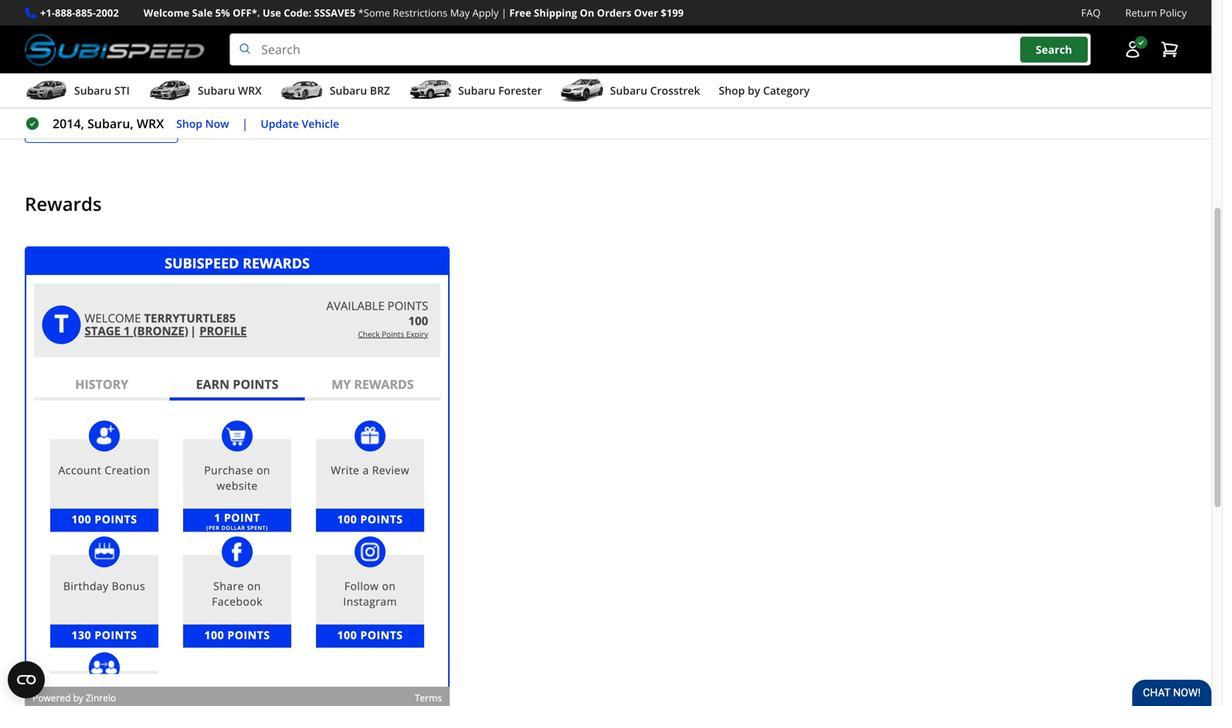 Task type: locate. For each thing, give the bounding box(es) containing it.
| right now
[[242, 115, 248, 132]]

crosstrek
[[651, 83, 701, 98]]

subaru for subaru crosstrek
[[610, 83, 648, 98]]

subaru right "a subaru crosstrek thumbnail image"
[[610, 83, 648, 98]]

1 subaru from the left
[[74, 83, 112, 98]]

rewards
[[25, 191, 102, 217]]

wrx down any
[[137, 115, 164, 132]]

subaru wrx button
[[148, 77, 262, 108]]

over
[[634, 6, 659, 20]]

shop inside dropdown button
[[719, 83, 745, 98]]

|
[[502, 6, 507, 20], [242, 115, 248, 132]]

subaru for subaru brz
[[330, 83, 367, 98]]

0 horizontal spatial shop
[[176, 116, 203, 131]]

1 vertical spatial |
[[242, 115, 248, 132]]

subaru left forester
[[458, 83, 496, 98]]

subaru crosstrek
[[610, 83, 701, 98]]

subaru forester
[[458, 83, 542, 98]]

0 vertical spatial wrx
[[238, 83, 262, 98]]

4 subaru from the left
[[458, 83, 496, 98]]

sale
[[192, 6, 213, 20]]

0 vertical spatial shop
[[719, 83, 745, 98]]

3 subaru from the left
[[330, 83, 367, 98]]

0 horizontal spatial |
[[242, 115, 248, 132]]

address book
[[25, 38, 127, 59]]

a subaru wrx thumbnail image image
[[148, 79, 192, 102]]

address
[[25, 38, 85, 59], [92, 120, 134, 135]]

subaru left sti
[[74, 83, 112, 98]]

| left "free"
[[502, 6, 507, 20]]

shop left now
[[176, 116, 203, 131]]

subaru wrx
[[198, 83, 262, 98]]

address down +1-
[[25, 38, 85, 59]]

0 vertical spatial address
[[25, 38, 85, 59]]

1 horizontal spatial wrx
[[238, 83, 262, 98]]

subaru
[[74, 83, 112, 98], [198, 83, 235, 98], [330, 83, 367, 98], [458, 83, 496, 98], [610, 83, 648, 98]]

1 horizontal spatial address
[[92, 120, 134, 135]]

1 vertical spatial wrx
[[137, 115, 164, 132]]

welcome sale 5% off*. use code: sssave5 *some restrictions may apply | free shipping on orders over $199
[[144, 6, 684, 20]]

use
[[263, 6, 281, 20]]

1 vertical spatial shop
[[176, 116, 203, 131]]

shop left by
[[719, 83, 745, 98]]

5 subaru from the left
[[610, 83, 648, 98]]

subaru up now
[[198, 83, 235, 98]]

search
[[1036, 42, 1073, 57]]

subaru brz
[[330, 83, 390, 98]]

subaru inside 'dropdown button'
[[198, 83, 235, 98]]

update vehicle
[[261, 116, 339, 131]]

shop
[[719, 83, 745, 98], [176, 116, 203, 131]]

wrx inside 'dropdown button'
[[238, 83, 262, 98]]

2014,
[[53, 115, 84, 132]]

2 subaru from the left
[[198, 83, 235, 98]]

update vehicle button
[[261, 115, 339, 133]]

apply
[[473, 6, 499, 20]]

address right add
[[92, 120, 134, 135]]

subaru sti
[[74, 83, 130, 98]]

0 horizontal spatial address
[[25, 38, 85, 59]]

free
[[510, 6, 532, 20]]

return
[[1126, 6, 1158, 20]]

shop by category
[[719, 83, 810, 98]]

by
[[748, 83, 761, 98]]

+1-
[[40, 6, 55, 20]]

on
[[580, 6, 595, 20]]

category
[[764, 83, 810, 98]]

addresses
[[156, 79, 215, 95]]

shop now
[[176, 116, 229, 131]]

saved
[[95, 79, 129, 95]]

*some
[[358, 6, 390, 20]]

add address link
[[25, 113, 178, 143]]

orders
[[597, 6, 632, 20]]

wrx up update
[[238, 83, 262, 98]]

subaru for subaru wrx
[[198, 83, 235, 98]]

search button
[[1021, 37, 1088, 63]]

subaru forester button
[[409, 77, 542, 108]]

subaru crosstrek button
[[561, 77, 701, 108]]

wrx
[[238, 83, 262, 98], [137, 115, 164, 132]]

$199
[[661, 6, 684, 20]]

dialog
[[25, 247, 450, 707]]

subaru left "brz"
[[330, 83, 367, 98]]

1 horizontal spatial |
[[502, 6, 507, 20]]

shop for shop by category
[[719, 83, 745, 98]]

1 horizontal spatial shop
[[719, 83, 745, 98]]



Task type: vqa. For each thing, say whether or not it's contained in the screenshot.
GUARDS
no



Task type: describe. For each thing, give the bounding box(es) containing it.
button image
[[1124, 40, 1143, 59]]

faq link
[[1082, 5, 1101, 21]]

shop now link
[[176, 115, 229, 133]]

faq
[[1082, 6, 1101, 20]]

shipping
[[534, 6, 578, 20]]

vehicle
[[302, 116, 339, 131]]

brz
[[370, 83, 390, 98]]

885-
[[75, 6, 96, 20]]

return policy
[[1126, 6, 1188, 20]]

welcome
[[144, 6, 190, 20]]

0 horizontal spatial wrx
[[137, 115, 164, 132]]

sti
[[114, 83, 130, 98]]

shop for shop now
[[176, 116, 203, 131]]

code:
[[284, 6, 312, 20]]

you
[[25, 79, 47, 95]]

any
[[132, 79, 153, 95]]

5%
[[215, 6, 230, 20]]

open widget image
[[8, 662, 45, 699]]

888-
[[55, 6, 75, 20]]

subaru,
[[87, 115, 134, 132]]

subaru for subaru sti
[[74, 83, 112, 98]]

+1-888-885-2002 link
[[40, 5, 119, 21]]

shop by category button
[[719, 77, 810, 108]]

subaru brz button
[[280, 77, 390, 108]]

1 vertical spatial address
[[92, 120, 134, 135]]

subaru for subaru forester
[[458, 83, 496, 98]]

add
[[69, 120, 89, 135]]

you haven't saved any addresses yet.
[[25, 79, 239, 95]]

add address
[[69, 120, 134, 135]]

restrictions
[[393, 6, 448, 20]]

may
[[450, 6, 470, 20]]

policy
[[1160, 6, 1188, 20]]

a subaru brz thumbnail image image
[[280, 79, 324, 102]]

haven't
[[50, 79, 92, 95]]

0 vertical spatial |
[[502, 6, 507, 20]]

off*.
[[233, 6, 260, 20]]

+1-888-885-2002
[[40, 6, 119, 20]]

a subaru crosstrek thumbnail image image
[[561, 79, 604, 102]]

2014, subaru, wrx
[[53, 115, 164, 132]]

yet.
[[218, 79, 239, 95]]

update
[[261, 116, 299, 131]]

return policy link
[[1126, 5, 1188, 21]]

a subaru sti thumbnail image image
[[25, 79, 68, 102]]

now
[[205, 116, 229, 131]]

a subaru forester thumbnail image image
[[409, 79, 452, 102]]

subispeed logo image
[[25, 33, 205, 66]]

subaru sti button
[[25, 77, 130, 108]]

book
[[89, 38, 127, 59]]

sssave5
[[314, 6, 356, 20]]

2002
[[96, 6, 119, 20]]

search input field
[[230, 33, 1092, 66]]

forester
[[499, 83, 542, 98]]



